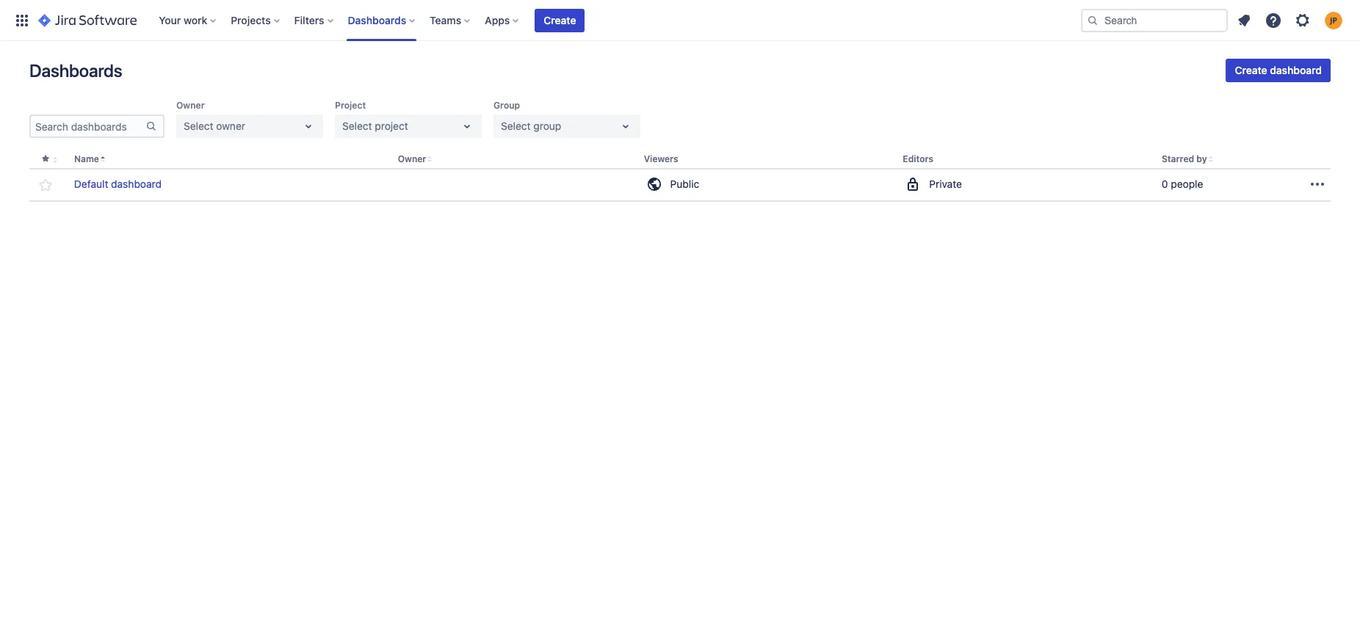 Task type: locate. For each thing, give the bounding box(es) containing it.
Search dashboards text field
[[31, 116, 145, 137]]

1 horizontal spatial owner
[[398, 154, 426, 165]]

Owner text field
[[184, 119, 187, 134]]

create down notifications icon
[[1236, 64, 1268, 76]]

banner
[[0, 0, 1361, 41]]

2 horizontal spatial select
[[501, 120, 531, 132]]

select left the owner on the top left of the page
[[184, 120, 214, 132]]

projects button
[[227, 8, 286, 32]]

create right apps popup button on the top of the page
[[544, 14, 576, 26]]

1 horizontal spatial select
[[342, 120, 372, 132]]

dashboards right filters dropdown button
[[348, 14, 406, 26]]

by
[[1197, 154, 1208, 165]]

0 horizontal spatial open image
[[300, 118, 317, 135]]

2 open image from the left
[[459, 118, 476, 135]]

dashboard right default
[[111, 178, 162, 190]]

1 horizontal spatial open image
[[459, 118, 476, 135]]

1 open image from the left
[[300, 118, 317, 135]]

1 horizontal spatial create
[[1236, 64, 1268, 76]]

viewers
[[644, 154, 679, 165]]

0 vertical spatial create
[[544, 14, 576, 26]]

dashboard inside "element"
[[111, 178, 162, 190]]

0 horizontal spatial owner
[[176, 100, 205, 111]]

Search field
[[1082, 8, 1229, 32]]

1 vertical spatial dashboard
[[111, 178, 162, 190]]

1 vertical spatial dashboards
[[29, 60, 122, 81]]

create for create
[[544, 14, 576, 26]]

1 vertical spatial owner
[[398, 154, 426, 165]]

owner
[[176, 100, 205, 111], [398, 154, 426, 165]]

dashboard inside button
[[1271, 64, 1323, 76]]

select
[[184, 120, 214, 132], [342, 120, 372, 132], [501, 120, 531, 132]]

select owner
[[184, 120, 245, 132]]

open image
[[300, 118, 317, 135], [459, 118, 476, 135]]

2 select from the left
[[342, 120, 372, 132]]

group
[[494, 100, 520, 111]]

teams
[[430, 14, 462, 26]]

jira software image
[[38, 11, 137, 29], [38, 11, 137, 29]]

star default dashboard image
[[37, 176, 55, 194]]

0 horizontal spatial select
[[184, 120, 214, 132]]

work
[[184, 14, 207, 26]]

open image
[[617, 118, 635, 135]]

help image
[[1265, 11, 1283, 29]]

teams button
[[426, 8, 476, 32]]

filters
[[294, 14, 324, 26]]

starred by button
[[1162, 154, 1208, 165]]

create inside button
[[1236, 64, 1268, 76]]

project
[[375, 120, 408, 132]]

search image
[[1088, 14, 1099, 26]]

editors
[[903, 154, 934, 165]]

0 vertical spatial dashboards
[[348, 14, 406, 26]]

select for select group
[[501, 120, 531, 132]]

project
[[335, 100, 366, 111]]

owner up owner "text box"
[[176, 100, 205, 111]]

dashboards
[[348, 14, 406, 26], [29, 60, 122, 81]]

select down group
[[501, 120, 531, 132]]

1 vertical spatial create
[[1236, 64, 1268, 76]]

dashboards up search dashboards text box
[[29, 60, 122, 81]]

primary element
[[9, 0, 1082, 41]]

create
[[544, 14, 576, 26], [1236, 64, 1268, 76]]

dashboards button
[[344, 8, 421, 32]]

banner containing your work
[[0, 0, 1361, 41]]

1 horizontal spatial dashboards
[[348, 14, 406, 26]]

1 select from the left
[[184, 120, 214, 132]]

create inside button
[[544, 14, 576, 26]]

name button
[[74, 154, 99, 165]]

select down project on the top of page
[[342, 120, 372, 132]]

dashboard down the settings image
[[1271, 64, 1323, 76]]

dashboards inside popup button
[[348, 14, 406, 26]]

dashboards details element
[[29, 150, 1332, 202]]

1 horizontal spatial dashboard
[[1271, 64, 1323, 76]]

your work button
[[155, 8, 222, 32]]

0 vertical spatial dashboard
[[1271, 64, 1323, 76]]

open image left group text field
[[459, 118, 476, 135]]

open image left project text field
[[300, 118, 317, 135]]

group
[[534, 120, 562, 132]]

3 select from the left
[[501, 120, 531, 132]]

owner down project
[[398, 154, 426, 165]]

dashboard for create dashboard
[[1271, 64, 1323, 76]]

0 horizontal spatial create
[[544, 14, 576, 26]]

dashboard
[[1271, 64, 1323, 76], [111, 178, 162, 190]]

0 horizontal spatial dashboard
[[111, 178, 162, 190]]

select for select owner
[[184, 120, 214, 132]]

notifications image
[[1236, 11, 1254, 29]]

projects
[[231, 14, 271, 26]]

0 horizontal spatial dashboards
[[29, 60, 122, 81]]

0 vertical spatial owner
[[176, 100, 205, 111]]



Task type: describe. For each thing, give the bounding box(es) containing it.
create for create dashboard
[[1236, 64, 1268, 76]]

appswitcher icon image
[[13, 11, 31, 29]]

apps button
[[481, 8, 525, 32]]

default
[[74, 178, 108, 190]]

your
[[159, 14, 181, 26]]

select for select project
[[342, 120, 372, 132]]

dashboard for default dashboard
[[111, 178, 162, 190]]

name
[[74, 154, 99, 165]]

people
[[1172, 178, 1204, 190]]

0 people
[[1162, 178, 1204, 190]]

owner button
[[398, 154, 426, 165]]

more image
[[1309, 176, 1327, 193]]

your work
[[159, 14, 207, 26]]

settings image
[[1295, 11, 1312, 29]]

open image for project
[[459, 118, 476, 135]]

Group text field
[[501, 119, 504, 134]]

Project text field
[[342, 119, 345, 134]]

select project
[[342, 120, 408, 132]]

default dashboard link
[[74, 177, 162, 192]]

select group
[[501, 120, 562, 132]]

filters button
[[290, 8, 339, 32]]

create dashboard button
[[1227, 59, 1332, 82]]

create dashboard
[[1236, 64, 1323, 76]]

default dashboard
[[74, 178, 162, 190]]

private
[[930, 178, 963, 190]]

starred by
[[1162, 154, 1208, 165]]

public
[[671, 178, 700, 190]]

your profile and settings image
[[1326, 11, 1343, 29]]

starred
[[1162, 154, 1195, 165]]

create button
[[535, 8, 585, 32]]

apps
[[485, 14, 510, 26]]

0
[[1162, 178, 1169, 190]]

open image for owner
[[300, 118, 317, 135]]

owner inside dashboards details "element"
[[398, 154, 426, 165]]

owner
[[216, 120, 245, 132]]



Task type: vqa. For each thing, say whether or not it's contained in the screenshot.
5th list item from left
no



